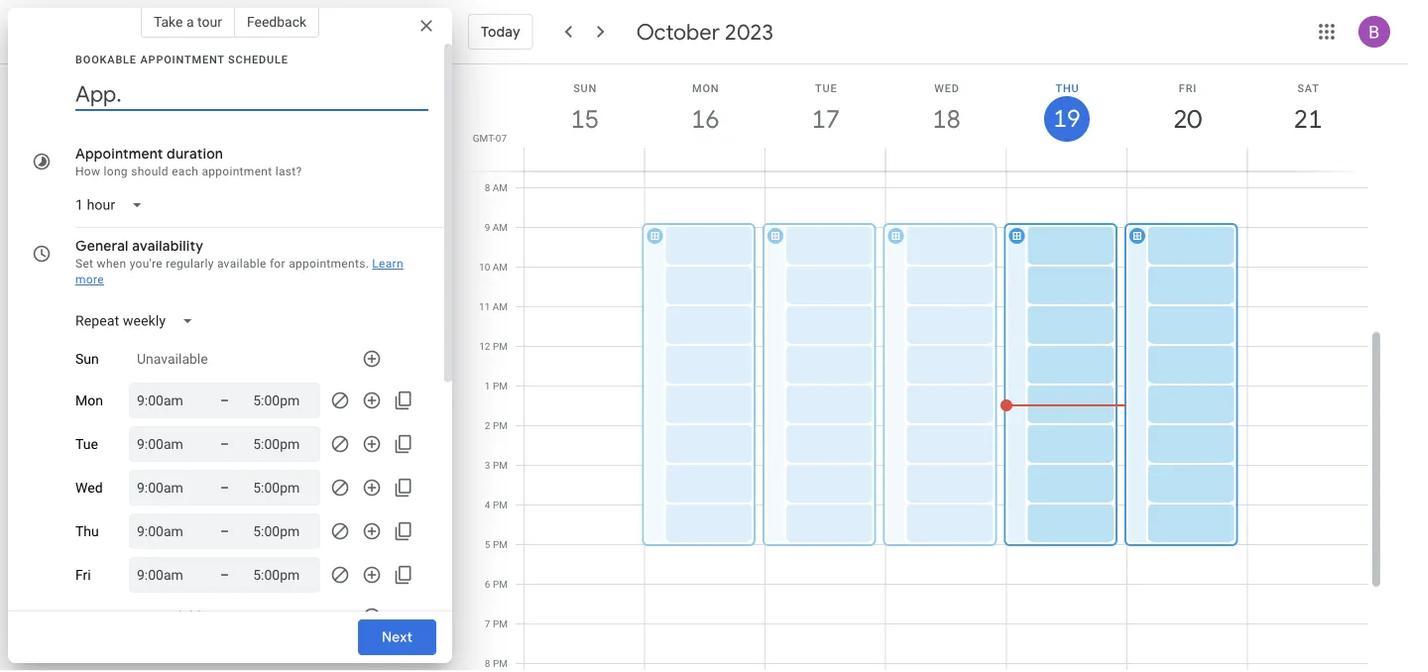 Task type: locate. For each thing, give the bounding box(es) containing it.
– right the start time on fridays text box on the left bottom of the page
[[220, 567, 229, 583]]

1 horizontal spatial tue
[[815, 82, 838, 94]]

1 vertical spatial fri
[[75, 567, 91, 583]]

– left end time on mondays "text box"
[[220, 392, 229, 409]]

2
[[485, 420, 490, 432]]

4 am from the top
[[493, 301, 508, 313]]

11 am
[[479, 301, 508, 313]]

Start time on Wednesdays text field
[[137, 476, 196, 500]]

pm right '6'
[[493, 579, 508, 591]]

sun
[[573, 82, 597, 94], [75, 351, 99, 367]]

mon for mon
[[75, 392, 103, 409]]

2 unavailable from the top
[[137, 609, 208, 625]]

mon inside 'mon 16'
[[692, 82, 719, 94]]

16
[[690, 103, 718, 135]]

sun inside sun 15
[[573, 82, 597, 94]]

take
[[154, 13, 183, 30]]

1 vertical spatial wed
[[75, 480, 103, 496]]

pm right 2
[[493, 420, 508, 432]]

0 vertical spatial mon
[[692, 82, 719, 94]]

2 8 from the top
[[485, 658, 490, 670]]

0 vertical spatial tue
[[815, 82, 838, 94]]

am for 11 am
[[493, 301, 508, 313]]

Start time on Thursdays text field
[[137, 520, 196, 543]]

1 horizontal spatial wed
[[934, 82, 960, 94]]

fri left the start time on fridays text box on the left bottom of the page
[[75, 567, 91, 583]]

8 am
[[485, 182, 508, 194]]

bookable appointment schedule
[[75, 53, 288, 65]]

9 am
[[485, 222, 508, 234]]

2 – from the top
[[220, 436, 229, 452]]

1 vertical spatial sun
[[75, 351, 99, 367]]

11
[[479, 301, 490, 313]]

am up 9 am
[[493, 182, 508, 194]]

am right 10
[[493, 261, 508, 273]]

0 vertical spatial 8
[[485, 182, 490, 194]]

sat
[[1298, 82, 1320, 94], [75, 609, 96, 625]]

tue
[[815, 82, 838, 94], [75, 436, 98, 452]]

pm for 7 pm
[[493, 618, 508, 630]]

18 column header
[[885, 64, 1007, 171]]

21 column header
[[1247, 64, 1369, 171]]

7
[[485, 618, 490, 630]]

take a tour
[[154, 13, 222, 30]]

unavailable down the start time on fridays text box on the left bottom of the page
[[137, 609, 208, 625]]

learn more link
[[75, 257, 404, 287]]

17
[[811, 103, 839, 135]]

1 pm
[[485, 380, 508, 392]]

pm right 3
[[493, 460, 508, 472]]

1 am from the top
[[493, 182, 508, 194]]

9 pm from the top
[[493, 658, 508, 670]]

8 up '9'
[[485, 182, 490, 194]]

pm for 6 pm
[[493, 579, 508, 591]]

you're
[[130, 257, 163, 271]]

sat inside sat 21
[[1298, 82, 1320, 94]]

pm right 12 on the left
[[493, 341, 508, 353]]

1 horizontal spatial thu
[[1056, 82, 1079, 94]]

0 horizontal spatial sun
[[75, 351, 99, 367]]

– right start time on thursdays text box
[[220, 523, 229, 540]]

mon
[[692, 82, 719, 94], [75, 392, 103, 409]]

1 vertical spatial sat
[[75, 609, 96, 625]]

mon up monday, october 16 element
[[692, 82, 719, 94]]

0 horizontal spatial wed
[[75, 480, 103, 496]]

am right '9'
[[493, 222, 508, 234]]

pm down the 7 pm at the left bottom of the page
[[493, 658, 508, 670]]

next button
[[358, 614, 436, 661]]

0 horizontal spatial tue
[[75, 436, 98, 452]]

0 vertical spatial thu
[[1056, 82, 1079, 94]]

1 – from the top
[[220, 392, 229, 409]]

unavailable for sat
[[137, 609, 208, 625]]

4 – from the top
[[220, 523, 229, 540]]

am for 8 am
[[493, 182, 508, 194]]

thu for thu 19
[[1056, 82, 1079, 94]]

when
[[97, 257, 126, 271]]

0 horizontal spatial mon
[[75, 392, 103, 409]]

5 – from the top
[[220, 567, 229, 583]]

grid containing 15
[[460, 64, 1384, 671]]

1 pm from the top
[[493, 341, 508, 353]]

schedule
[[228, 53, 288, 65]]

mon left the start time on mondays "text field"
[[75, 392, 103, 409]]

fri inside fri 20
[[1179, 82, 1197, 94]]

learn more
[[75, 257, 404, 287]]

tue up tuesday, october 17 'element'
[[815, 82, 838, 94]]

1 unavailable from the top
[[137, 351, 208, 367]]

0 vertical spatial wed
[[934, 82, 960, 94]]

End time on Wednesdays text field
[[253, 476, 313, 500]]

0 vertical spatial sun
[[573, 82, 597, 94]]

– left 'end time on tuesdays' text field
[[220, 436, 229, 452]]

1 horizontal spatial sat
[[1298, 82, 1320, 94]]

pm for 8 pm
[[493, 658, 508, 670]]

0 vertical spatial unavailable
[[137, 351, 208, 367]]

1 vertical spatial thu
[[75, 523, 99, 540]]

20
[[1172, 103, 1201, 135]]

sat 21
[[1293, 82, 1321, 135]]

fri up friday, october 20 element
[[1179, 82, 1197, 94]]

last?
[[275, 165, 302, 179]]

wed inside wed 18
[[934, 82, 960, 94]]

8 pm
[[485, 658, 508, 670]]

0 horizontal spatial thu
[[75, 523, 99, 540]]

thu left start time on thursdays text box
[[75, 523, 99, 540]]

pm right 1
[[493, 380, 508, 392]]

wed
[[934, 82, 960, 94], [75, 480, 103, 496]]

learn
[[372, 257, 404, 271]]

– for tue
[[220, 436, 229, 452]]

3 pm
[[485, 460, 508, 472]]

1 vertical spatial tue
[[75, 436, 98, 452]]

1 horizontal spatial mon
[[692, 82, 719, 94]]

–
[[220, 392, 229, 409], [220, 436, 229, 452], [220, 480, 229, 496], [220, 523, 229, 540], [220, 567, 229, 583]]

8 down 7
[[485, 658, 490, 670]]

thu up the 19
[[1056, 82, 1079, 94]]

tue inside tue 17
[[815, 82, 838, 94]]

october 2023
[[636, 18, 774, 46]]

gmt-07
[[473, 132, 507, 144]]

7 pm
[[485, 618, 508, 630]]

today button
[[468, 8, 533, 56]]

unavailable
[[137, 351, 208, 367], [137, 609, 208, 625]]

thu inside thu 19
[[1056, 82, 1079, 94]]

wednesday, october 18 element
[[924, 96, 969, 142]]

long
[[104, 165, 128, 179]]

sun up sunday, october 15 element
[[573, 82, 597, 94]]

10 am
[[479, 261, 508, 273]]

0 vertical spatial sat
[[1298, 82, 1320, 94]]

18
[[931, 103, 959, 135]]

8 pm from the top
[[493, 618, 508, 630]]

tue left start time on tuesdays "text field"
[[75, 436, 98, 452]]

more
[[75, 273, 104, 287]]

3 pm from the top
[[493, 420, 508, 432]]

am for 10 am
[[493, 261, 508, 273]]

– left the end time on wednesdays text field
[[220, 480, 229, 496]]

6 pm from the top
[[493, 539, 508, 551]]

1
[[485, 380, 490, 392]]

0 horizontal spatial sat
[[75, 609, 96, 625]]

pm for 2 pm
[[493, 420, 508, 432]]

0 horizontal spatial fri
[[75, 567, 91, 583]]

1 horizontal spatial fri
[[1179, 82, 1197, 94]]

3 am from the top
[[493, 261, 508, 273]]

End time on Fridays text field
[[253, 563, 313, 587]]

4 pm from the top
[[493, 460, 508, 472]]

for
[[270, 257, 285, 271]]

tue 17
[[811, 82, 839, 135]]

pm right 7
[[493, 618, 508, 630]]

am right 11
[[493, 301, 508, 313]]

pm right 4
[[493, 499, 508, 511]]

feedback
[[247, 13, 307, 30]]

1 vertical spatial 8
[[485, 658, 490, 670]]

pm right 5
[[493, 539, 508, 551]]

0 vertical spatial fri
[[1179, 82, 1197, 94]]

thu
[[1056, 82, 1079, 94], [75, 523, 99, 540]]

1 horizontal spatial sun
[[573, 82, 597, 94]]

set
[[75, 257, 94, 271]]

2 pm from the top
[[493, 380, 508, 392]]

– for fri
[[220, 567, 229, 583]]

sun down more
[[75, 351, 99, 367]]

7 pm from the top
[[493, 579, 508, 591]]

1 8 from the top
[[485, 182, 490, 194]]

general
[[75, 237, 129, 255]]

16 column header
[[644, 64, 766, 171]]

wed left 'start time on wednesdays' text box
[[75, 480, 103, 496]]

8
[[485, 182, 490, 194], [485, 658, 490, 670]]

unavailable up the start time on mondays "text field"
[[137, 351, 208, 367]]

wed for wed 18
[[934, 82, 960, 94]]

1 vertical spatial unavailable
[[137, 609, 208, 625]]

fri
[[1179, 82, 1197, 94], [75, 567, 91, 583]]

3 – from the top
[[220, 480, 229, 496]]

wed up wednesday, october 18 element
[[934, 82, 960, 94]]

pm
[[493, 341, 508, 353], [493, 380, 508, 392], [493, 420, 508, 432], [493, 460, 508, 472], [493, 499, 508, 511], [493, 539, 508, 551], [493, 579, 508, 591], [493, 618, 508, 630], [493, 658, 508, 670]]

am
[[493, 182, 508, 194], [493, 222, 508, 234], [493, 261, 508, 273], [493, 301, 508, 313]]

5 pm from the top
[[493, 499, 508, 511]]

End time on Tuesdays text field
[[253, 432, 313, 456]]

pm for 3 pm
[[493, 460, 508, 472]]

grid
[[460, 64, 1384, 671]]

a
[[186, 13, 194, 30]]

sat for sat 21
[[1298, 82, 1320, 94]]

None field
[[67, 187, 159, 223], [67, 303, 209, 339], [67, 187, 159, 223], [67, 303, 209, 339]]

2 am from the top
[[493, 222, 508, 234]]

Add title text field
[[75, 79, 428, 109]]

1 vertical spatial mon
[[75, 392, 103, 409]]



Task type: describe. For each thing, give the bounding box(es) containing it.
appointment
[[202, 165, 272, 179]]

should
[[131, 165, 169, 179]]

2 pm
[[485, 420, 508, 432]]

fri for fri
[[75, 567, 91, 583]]

today
[[481, 23, 520, 41]]

3
[[485, 460, 490, 472]]

thu for thu
[[75, 523, 99, 540]]

– for thu
[[220, 523, 229, 540]]

thursday, october 19, today element
[[1044, 96, 1090, 142]]

feedback button
[[235, 6, 319, 38]]

wed 18
[[931, 82, 960, 135]]

set when you're regularly available for appointments.
[[75, 257, 369, 271]]

07
[[496, 132, 507, 144]]

regularly
[[166, 257, 214, 271]]

mon for mon 16
[[692, 82, 719, 94]]

10
[[479, 261, 490, 273]]

19 column header
[[1006, 64, 1127, 171]]

fri 20
[[1172, 82, 1201, 135]]

17 column header
[[765, 64, 886, 171]]

pm for 1 pm
[[493, 380, 508, 392]]

pm for 4 pm
[[493, 499, 508, 511]]

friday, october 20 element
[[1165, 96, 1211, 142]]

duration
[[167, 145, 223, 163]]

take a tour button
[[141, 6, 235, 38]]

appointment
[[140, 53, 225, 65]]

general availability
[[75, 237, 203, 255]]

21
[[1293, 103, 1321, 135]]

4
[[485, 499, 490, 511]]

9
[[485, 222, 490, 234]]

12 pm
[[479, 341, 508, 353]]

tue for tue
[[75, 436, 98, 452]]

– for mon
[[220, 392, 229, 409]]

appointment
[[75, 145, 163, 163]]

fri for fri 20
[[1179, 82, 1197, 94]]

pm for 12 pm
[[493, 341, 508, 353]]

wed for wed
[[75, 480, 103, 496]]

monday, october 16 element
[[683, 96, 728, 142]]

12
[[479, 341, 490, 353]]

20 column header
[[1126, 64, 1248, 171]]

gmt-
[[473, 132, 496, 144]]

mon 16
[[690, 82, 719, 135]]

each
[[172, 165, 199, 179]]

bookable
[[75, 53, 137, 65]]

End time on Mondays text field
[[253, 389, 313, 413]]

5
[[485, 539, 490, 551]]

how
[[75, 165, 100, 179]]

sun for sun 15
[[573, 82, 597, 94]]

– for wed
[[220, 480, 229, 496]]

15
[[569, 103, 598, 135]]

5 pm
[[485, 539, 508, 551]]

6
[[485, 579, 490, 591]]

4 pm
[[485, 499, 508, 511]]

19
[[1052, 103, 1080, 134]]

october
[[636, 18, 720, 46]]

saturday, october 21 element
[[1285, 96, 1331, 142]]

End time on Thursdays text field
[[253, 520, 313, 543]]

appointment duration how long should each appointment last?
[[75, 145, 302, 179]]

Start time on Fridays text field
[[137, 563, 196, 587]]

8 for 8 pm
[[485, 658, 490, 670]]

sat for sat
[[75, 609, 96, 625]]

am for 9 am
[[493, 222, 508, 234]]

pm for 5 pm
[[493, 539, 508, 551]]

appointments.
[[289, 257, 369, 271]]

2023
[[725, 18, 774, 46]]

sunday, october 15 element
[[562, 96, 608, 142]]

availability
[[132, 237, 203, 255]]

15 column header
[[524, 64, 645, 171]]

tour
[[197, 13, 222, 30]]

Start time on Mondays text field
[[137, 389, 196, 413]]

tuesday, october 17 element
[[803, 96, 849, 142]]

tue for tue 17
[[815, 82, 838, 94]]

8 for 8 am
[[485, 182, 490, 194]]

6 pm
[[485, 579, 508, 591]]

next
[[382, 629, 413, 647]]

Start time on Tuesdays text field
[[137, 432, 196, 456]]

unavailable for sun
[[137, 351, 208, 367]]

available
[[217, 257, 266, 271]]

thu 19
[[1052, 82, 1080, 134]]

sun 15
[[569, 82, 598, 135]]

sun for sun
[[75, 351, 99, 367]]



Task type: vqa. For each thing, say whether or not it's contained in the screenshot.


